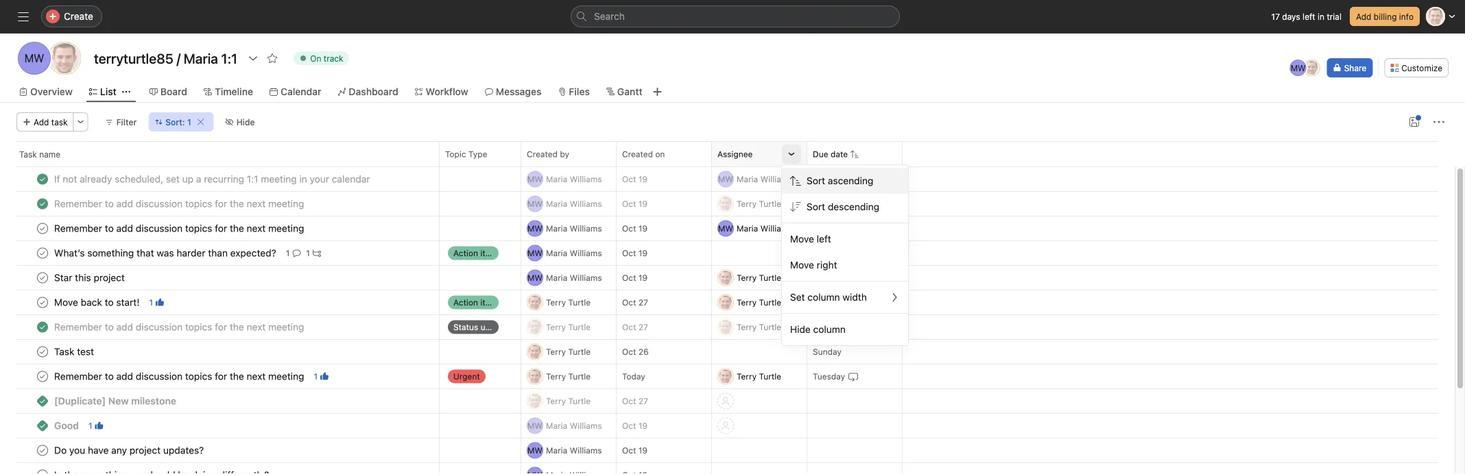 Task type: vqa. For each thing, say whether or not it's contained in the screenshot.
"creator for Remember to add discussion topics for the next meeting" cell associated with third Completed image from the top Williams
yes



Task type: describe. For each thing, give the bounding box(es) containing it.
1 button for today
[[311, 370, 331, 384]]

maria williams up 'move right'
[[737, 224, 793, 234]]

created by
[[527, 150, 569, 159]]

list link
[[89, 84, 117, 99]]

sort for sort descending
[[807, 201, 826, 213]]

share button
[[1327, 58, 1373, 78]]

maria williams down the assignee
[[737, 175, 793, 184]]

good cell
[[0, 414, 440, 439]]

24 for williams
[[829, 224, 840, 234]]

yesterday
[[813, 323, 851, 332]]

type
[[469, 150, 487, 159]]

filter button
[[99, 113, 143, 132]]

move back to start! cell
[[0, 290, 440, 316]]

Star this project text field
[[51, 271, 129, 285]]

item for mw
[[481, 249, 497, 258]]

oct 27 – 31
[[813, 298, 857, 308]]

files link
[[558, 84, 590, 99]]

creator for move back to start! cell
[[521, 290, 617, 316]]

remember to add discussion topics for the next meeting cell for first creator for remember to add discussion topics for the next meeting 'cell' from the bottom
[[0, 364, 440, 390]]

width
[[843, 292, 867, 303]]

action for mw
[[454, 249, 478, 258]]

1 inside the move back to start! cell
[[149, 298, 153, 308]]

maria williams for creator for what's something that was harder than expected? cell
[[546, 249, 602, 258]]

status update button
[[440, 315, 521, 340]]

maria williams for 1st creator for remember to add discussion topics for the next meeting 'cell' from the top
[[546, 199, 602, 209]]

board link
[[149, 84, 187, 99]]

williams for creator for good 'cell'
[[570, 422, 602, 431]]

oct 19 for creator for good 'cell'
[[622, 422, 648, 431]]

0 vertical spatial left
[[1303, 12, 1316, 21]]

remember to add discussion topics for the next meeting text field for tt
[[51, 197, 308, 211]]

turtle inside creator for move back to start! cell
[[568, 298, 591, 308]]

gantt link
[[606, 84, 643, 99]]

completed image for mw's remember to add discussion topics for the next meeting text box
[[34, 221, 51, 237]]

remember to add discussion topics for the next meeting cell for 1st creator for remember to add discussion topics for the next meeting 'cell' from the top
[[0, 191, 440, 217]]

– for 31
[[841, 298, 846, 308]]

17 days left in trial
[[1272, 12, 1342, 21]]

oct 24 for terry turtle
[[813, 199, 840, 209]]

Move back to start! text field
[[51, 296, 144, 310]]

tt inside creator for move back to start! cell
[[530, 298, 540, 308]]

timeline link
[[204, 84, 253, 99]]

completed checkbox for if not already scheduled, set up a recurring 1:1 meeting in your calendar text field
[[34, 171, 51, 188]]

is there anything we should be doing differently? cell
[[0, 463, 440, 475]]

creator for star this project cell
[[521, 266, 617, 291]]

completed checkbox for what's something that was harder than expected? text field
[[34, 245, 51, 262]]

add for add billing info
[[1356, 12, 1372, 21]]

remember to add discussion topics for the next meeting cell for third creator for remember to add discussion topics for the next meeting 'cell' from the top
[[0, 315, 440, 340]]

move right
[[790, 260, 838, 271]]

row containing task name
[[0, 141, 1466, 167]]

19 for creator for star this project cell
[[639, 273, 648, 283]]

item for tt
[[481, 298, 497, 308]]

show options image inside 'row'
[[788, 150, 796, 158]]

created on
[[622, 150, 665, 159]]

action item for mw
[[454, 249, 497, 258]]

creator for task test cell
[[521, 340, 617, 365]]

star this project cell
[[0, 266, 440, 291]]

on track
[[310, 54, 343, 63]]

completed milestone image
[[37, 421, 48, 432]]

gantt
[[617, 86, 643, 97]]

terry inside creator for task test cell
[[546, 348, 566, 357]]

on
[[655, 150, 665, 159]]

tt inside creator for [duplicate] new milestone 'cell'
[[530, 397, 540, 407]]

oct inside 'row'
[[622, 323, 636, 332]]

status update
[[454, 323, 508, 332]]

27 for third creator for remember to add discussion topics for the next meeting 'cell' from the top
[[639, 323, 648, 332]]

by
[[560, 150, 569, 159]]

action item button
[[440, 291, 521, 315]]

completed checkbox inside star this project "cell"
[[34, 270, 51, 286]]

terry turtle inside creator for move back to start! cell
[[546, 298, 591, 308]]

27 for creator for move back to start! cell
[[639, 298, 648, 308]]

1 vertical spatial left
[[817, 234, 831, 245]]

tree grid containing mw
[[0, 167, 1455, 475]]

maria for 1st creator for remember to add discussion topics for the next meeting 'cell' from the top
[[546, 199, 568, 209]]

maria left move left
[[737, 224, 758, 234]]

2 creator for remember to add discussion topics for the next meeting cell from the top
[[521, 216, 617, 242]]

task name
[[19, 150, 60, 159]]

save options image
[[1409, 117, 1420, 128]]

status
[[454, 323, 478, 332]]

update
[[481, 323, 508, 332]]

sort for sort ascending
[[807, 175, 826, 187]]

31
[[849, 298, 857, 308]]

timeline
[[215, 86, 253, 97]]

creator for what's something that was harder than expected? cell
[[521, 241, 617, 266]]

mw inside creator for good 'cell'
[[528, 422, 543, 431]]

hide button
[[219, 113, 261, 132]]

add task
[[34, 117, 68, 127]]

mw inside creator for do you have any project updates? 'cell'
[[528, 446, 543, 456]]

creator for do you have any project updates? cell
[[521, 438, 617, 464]]

2 completed image from the top
[[34, 319, 51, 336]]

filter
[[116, 117, 137, 127]]

completed checkbox for yesterday
[[34, 319, 51, 336]]

board
[[160, 86, 187, 97]]

remember to add discussion topics for the next meeting text field for mw
[[51, 222, 308, 236]]

Completed milestone checkbox
[[37, 421, 48, 432]]

due date
[[813, 150, 848, 159]]

completed image for is there anything we should be doing differently? "text box"
[[34, 468, 51, 475]]

dashboard link
[[338, 84, 398, 99]]

creator for if not already scheduled, set up a recurring 1:1 meeting in your calendar cell
[[521, 167, 617, 192]]

sort:
[[166, 117, 185, 127]]

add for add task
[[34, 117, 49, 127]]

Do you have any project updates? text field
[[51, 444, 208, 458]]

created for created on
[[622, 150, 653, 159]]

topic
[[445, 150, 466, 159]]

name
[[39, 150, 60, 159]]

search list box
[[571, 5, 900, 27]]

more actions image
[[1434, 117, 1445, 128]]

urgent
[[454, 372, 480, 382]]

files
[[569, 86, 590, 97]]

topic type field for is there anything we should be doing differently? cell
[[439, 463, 521, 475]]

0 horizontal spatial 26
[[639, 348, 649, 357]]

action item for tt
[[454, 298, 497, 308]]

tt inside creator for task test cell
[[530, 348, 540, 357]]

repeats image
[[848, 372, 859, 383]]

completed image for what's something that was harder than expected? text field
[[34, 245, 51, 262]]

search button
[[571, 5, 900, 27]]

remember to add discussion topics for the next meeting text field for urgent
[[51, 370, 308, 384]]

list
[[100, 86, 117, 97]]

tuesday
[[813, 372, 845, 382]]

oct 19 – 26
[[813, 273, 858, 283]]

20
[[848, 175, 858, 184]]

What's something that was harder than expected? text field
[[51, 247, 280, 260]]

williams for creator for what's something that was harder than expected? cell
[[570, 249, 602, 258]]

mw inside creator for what's something that was harder than expected? cell
[[528, 249, 543, 258]]

created for created by
[[527, 150, 558, 159]]

0 horizontal spatial show options image
[[248, 53, 259, 64]]

terry turtle inside creator for [duplicate] new milestone 'cell'
[[546, 397, 591, 407]]

27 for creator for [duplicate] new milestone 'cell'
[[639, 397, 648, 407]]

add billing info
[[1356, 12, 1414, 21]]

customize
[[1402, 63, 1443, 73]]

calendar link
[[270, 84, 321, 99]]

19 for creator for do you have any project updates? 'cell'
[[639, 446, 648, 456]]

expand sidebar image
[[18, 11, 29, 22]]

descending
[[828, 201, 880, 213]]

more actions image
[[77, 118, 85, 126]]

row containing status update
[[0, 315, 1455, 340]]

19 for creator for what's something that was harder than expected? cell
[[639, 249, 648, 258]]

completed checkbox for is there anything we should be doing differently? "text box"
[[34, 468, 51, 475]]

Good text field
[[51, 420, 83, 433]]

move left
[[790, 234, 831, 245]]

set column width
[[790, 292, 867, 303]]

ascending
[[828, 175, 874, 187]]

turtle inside creator for [duplicate] new milestone 'cell'
[[568, 397, 591, 407]]

due
[[813, 150, 829, 159]]

overview
[[30, 86, 73, 97]]

create
[[64, 11, 93, 22]]

19 for creator for if not already scheduled, set up a recurring 1:1 meeting in your calendar cell
[[639, 175, 648, 184]]

creator for [duplicate] new milestone cell
[[521, 389, 617, 414]]

tab actions image
[[122, 88, 130, 96]]

on
[[310, 54, 321, 63]]

if not already scheduled, set up a recurring 1:1 meeting in your calendar cell
[[0, 167, 440, 192]]



Task type: locate. For each thing, give the bounding box(es) containing it.
show options image left due
[[788, 150, 796, 158]]

2 vertical spatial –
[[841, 298, 846, 308]]

7 completed checkbox from the top
[[34, 443, 51, 459]]

right
[[817, 260, 838, 271]]

add tab image
[[652, 86, 663, 97]]

remember to add discussion topics for the next meeting cell for 3rd creator for remember to add discussion topics for the next meeting 'cell' from the bottom
[[0, 216, 440, 242]]

1 button for oct 19
[[86, 420, 106, 433]]

completed image inside task test 'cell'
[[34, 344, 51, 361]]

maria for creator for do you have any project updates? 'cell'
[[546, 446, 568, 456]]

maria williams inside creator for what's something that was harder than expected? cell
[[546, 249, 602, 258]]

maria down creator for if not already scheduled, set up a recurring 1:1 meeting in your calendar cell
[[546, 199, 568, 209]]

1 horizontal spatial hide
[[790, 324, 811, 336]]

williams inside creator for good 'cell'
[[570, 422, 602, 431]]

track
[[324, 54, 343, 63]]

2 remember to add discussion topics for the next meeting cell from the top
[[0, 216, 440, 242]]

action item
[[454, 249, 497, 258], [454, 298, 497, 308]]

oct 24 for maria williams
[[813, 224, 840, 234]]

move
[[790, 234, 814, 245], [790, 260, 814, 271]]

3 oct 19 from the top
[[622, 224, 648, 234]]

hide for hide
[[236, 117, 255, 127]]

action
[[454, 249, 478, 258], [454, 298, 478, 308]]

clear image
[[197, 118, 205, 126]]

show options image left add to starred icon
[[248, 53, 259, 64]]

remember to add discussion topics for the next meeting cell up star this project "cell"
[[0, 216, 440, 242]]

trial
[[1327, 12, 1342, 21]]

1 24 from the top
[[829, 199, 840, 209]]

oct 24
[[813, 199, 840, 209], [813, 224, 840, 234]]

action item button
[[440, 241, 521, 266]]

7 oct 19 from the top
[[622, 446, 648, 456]]

1 remember to add discussion topics for the next meeting text field from the top
[[51, 321, 308, 334]]

hide inside "hide" popup button
[[236, 117, 255, 127]]

4 completed checkbox from the top
[[34, 295, 51, 311]]

sort up move left
[[807, 201, 826, 213]]

creator for remember to add discussion topics for the next meeting cell up creator for good 'cell'
[[521, 364, 617, 390]]

5 completed image from the top
[[34, 468, 51, 475]]

completed checkbox for the task test text box
[[34, 344, 51, 361]]

maria williams for 3rd creator for remember to add discussion topics for the next meeting 'cell' from the bottom
[[546, 224, 602, 234]]

8 completed checkbox from the top
[[34, 468, 51, 475]]

sunday
[[813, 348, 842, 357]]

maria down by
[[546, 175, 568, 184]]

show options image
[[248, 53, 259, 64], [788, 150, 796, 158]]

3 completed checkbox from the top
[[34, 245, 51, 262]]

item
[[481, 249, 497, 258], [481, 298, 497, 308]]

3 completed image from the top
[[34, 221, 51, 237]]

creator for remember to add discussion topics for the next meeting cell up creator for what's something that was harder than expected? cell
[[521, 191, 617, 217]]

4 completed image from the top
[[34, 443, 51, 459]]

remember to add discussion topics for the next meeting text field up what's something that was harder than expected? text field
[[51, 222, 308, 236]]

3 completed checkbox from the top
[[34, 319, 51, 336]]

williams inside creator for if not already scheduled, set up a recurring 1:1 meeting in your calendar cell
[[570, 175, 602, 184]]

completed checkbox for mw's remember to add discussion topics for the next meeting text box
[[34, 221, 51, 237]]

williams
[[570, 175, 602, 184], [761, 175, 793, 184], [570, 199, 602, 209], [570, 224, 602, 234], [761, 224, 793, 234], [570, 249, 602, 258], [570, 273, 602, 283], [570, 422, 602, 431], [570, 446, 602, 456]]

action item up action item popup button
[[454, 249, 497, 258]]

terry turtle
[[737, 199, 782, 209], [737, 273, 782, 283], [546, 298, 591, 308], [737, 298, 782, 308], [546, 323, 591, 332], [737, 323, 782, 332], [546, 348, 591, 357], [546, 372, 591, 382], [737, 372, 782, 382], [546, 397, 591, 407]]

oct 19 for creator for do you have any project updates? 'cell'
[[622, 446, 648, 456]]

oct 19 for creator for if not already scheduled, set up a recurring 1:1 meeting in your calendar cell
[[622, 175, 648, 184]]

search
[[594, 11, 625, 22]]

action item inside dropdown button
[[454, 249, 497, 258]]

move for move right
[[790, 260, 814, 271]]

maria williams down creator for what's something that was harder than expected? cell
[[546, 273, 602, 283]]

19 for 3rd creator for remember to add discussion topics for the next meeting 'cell' from the bottom
[[639, 224, 648, 234]]

add left task
[[34, 117, 49, 127]]

oct 19 for creator for star this project cell
[[622, 273, 648, 283]]

add left billing
[[1356, 12, 1372, 21]]

oct 24 down 'oct 19 – 20'
[[813, 199, 840, 209]]

0 vertical spatial oct 24
[[813, 199, 840, 209]]

2 action item from the top
[[454, 298, 497, 308]]

Completed checkbox
[[34, 171, 51, 188], [34, 221, 51, 237], [34, 245, 51, 262], [34, 295, 51, 311], [34, 344, 51, 361], [34, 369, 51, 385], [34, 443, 51, 459], [34, 468, 51, 475]]

action up "status" at bottom
[[454, 298, 478, 308]]

topic type
[[445, 150, 487, 159]]

completed checkbox inside 'row'
[[34, 319, 51, 336]]

maria williams for creator for star this project cell
[[546, 273, 602, 283]]

completed checkbox for move back to start! text field
[[34, 295, 51, 311]]

created left by
[[527, 150, 558, 159]]

completed image for star this project text box
[[34, 270, 51, 286]]

1 vertical spatial oct 24
[[813, 224, 840, 234]]

3 completed image from the top
[[34, 344, 51, 361]]

1 horizontal spatial created
[[622, 150, 653, 159]]

completed image
[[34, 171, 51, 188], [34, 196, 51, 212], [34, 221, 51, 237], [34, 245, 51, 262], [34, 295, 51, 311], [34, 369, 51, 385]]

maria up "creator for is there anything we should be doing differently?" cell
[[546, 446, 568, 456]]

completed image
[[34, 270, 51, 286], [34, 319, 51, 336], [34, 344, 51, 361], [34, 443, 51, 459], [34, 468, 51, 475]]

1 button for oct 27
[[146, 296, 167, 310]]

oct
[[622, 175, 636, 184], [813, 175, 827, 184], [622, 199, 636, 209], [813, 199, 827, 209], [622, 224, 636, 234], [813, 224, 827, 234], [622, 249, 636, 258], [622, 273, 636, 283], [813, 273, 827, 283], [622, 298, 636, 308], [813, 298, 827, 308], [622, 323, 636, 332], [622, 348, 636, 357], [622, 397, 636, 407], [622, 422, 636, 431], [622, 446, 636, 456]]

sort inside menu item
[[807, 175, 826, 187]]

0 vertical spatial move
[[790, 234, 814, 245]]

left left the in in the top right of the page
[[1303, 12, 1316, 21]]

item up action item popup button
[[481, 249, 497, 258]]

column up sunday
[[814, 324, 846, 336]]

6 completed image from the top
[[34, 369, 51, 385]]

maria williams inside creator for do you have any project updates? 'cell'
[[546, 446, 602, 456]]

oct 26
[[622, 348, 649, 357]]

hide
[[236, 117, 255, 127], [790, 324, 811, 336]]

terry turtle inside creator for task test cell
[[546, 348, 591, 357]]

maria williams down creator for [duplicate] new milestone 'cell'
[[546, 422, 602, 431]]

williams for creator for do you have any project updates? 'cell'
[[570, 446, 602, 456]]

item up update
[[481, 298, 497, 308]]

completed image for the task test text box
[[34, 344, 51, 361]]

None text field
[[91, 46, 241, 71]]

assignee
[[718, 150, 753, 159]]

maria down creator for what's something that was harder than expected? cell
[[546, 273, 568, 283]]

maria down creator for [duplicate] new milestone 'cell'
[[546, 422, 568, 431]]

17
[[1272, 12, 1280, 21]]

0 vertical spatial 24
[[829, 199, 840, 209]]

column for hide
[[814, 324, 846, 336]]

1 button
[[283, 247, 303, 260], [303, 247, 324, 260], [146, 296, 167, 310], [311, 370, 331, 384], [86, 420, 106, 433]]

24 for turtle
[[829, 199, 840, 209]]

mw
[[24, 52, 44, 65], [1291, 63, 1306, 73], [528, 175, 543, 184], [718, 175, 734, 184], [528, 199, 543, 209], [528, 224, 543, 234], [718, 224, 734, 234], [528, 249, 543, 258], [528, 273, 543, 283], [528, 422, 543, 431], [528, 446, 543, 456]]

1 vertical spatial remember to add discussion topics for the next meeting text field
[[51, 222, 308, 236]]

1 sort from the top
[[807, 175, 826, 187]]

hide left yesterday
[[790, 324, 811, 336]]

creator for remember to add discussion topics for the next meeting cell
[[521, 191, 617, 217], [521, 216, 617, 242], [521, 315, 617, 340], [521, 364, 617, 390]]

hide for hide column
[[790, 324, 811, 336]]

creator for remember to add discussion topics for the next meeting cell up creator for star this project cell
[[521, 216, 617, 242]]

action up action item popup button
[[454, 249, 478, 258]]

Completed milestone checkbox
[[37, 396, 48, 407]]

left
[[1303, 12, 1316, 21], [817, 234, 831, 245]]

1 vertical spatial completed checkbox
[[34, 270, 51, 286]]

workflow link
[[415, 84, 468, 99]]

completed checkbox inside do you have any project updates? cell
[[34, 443, 51, 459]]

0 horizontal spatial hide
[[236, 117, 255, 127]]

task
[[51, 117, 68, 127]]

1 remember to add discussion topics for the next meeting cell from the top
[[0, 191, 440, 217]]

action item inside popup button
[[454, 298, 497, 308]]

maria inside creator for star this project cell
[[546, 273, 568, 283]]

date
[[831, 150, 848, 159]]

remember to add discussion topics for the next meeting text field down the move back to start! cell
[[51, 321, 308, 334]]

1 remember to add discussion topics for the next meeting text field from the top
[[51, 197, 308, 211]]

completed checkbox for do you have any project updates? text box
[[34, 443, 51, 459]]

row
[[0, 141, 1466, 167], [16, 166, 1439, 167], [0, 167, 1455, 192], [0, 191, 1455, 217], [0, 216, 1455, 242], [0, 241, 1455, 266], [0, 266, 1455, 291], [0, 290, 1455, 316], [0, 315, 1455, 340], [0, 340, 1455, 365], [0, 364, 1455, 390], [0, 389, 1455, 414], [0, 414, 1455, 439], [0, 438, 1455, 464], [0, 463, 1455, 475]]

remember to add discussion topics for the next meeting text field up [duplicate] new milestone cell
[[51, 370, 308, 384]]

ascending image
[[851, 150, 859, 158]]

2 vertical spatial oct 27
[[622, 397, 648, 407]]

maria williams down by
[[546, 175, 602, 184]]

maria down the assignee
[[737, 175, 758, 184]]

remember to add discussion topics for the next meeting cell down star this project "cell"
[[0, 315, 440, 340]]

1 creator for remember to add discussion topics for the next meeting cell from the top
[[521, 191, 617, 217]]

oct 19 – 20
[[813, 175, 858, 184]]

2 completed checkbox from the top
[[34, 221, 51, 237]]

0 horizontal spatial created
[[527, 150, 558, 159]]

[duplicate] new milestone cell
[[0, 389, 440, 414]]

remember to add discussion topics for the next meeting cell containing 1
[[0, 364, 440, 390]]

in
[[1318, 12, 1325, 21]]

williams for 3rd creator for remember to add discussion topics for the next meeting 'cell' from the bottom
[[570, 224, 602, 234]]

1 oct 24 from the top
[[813, 199, 840, 209]]

add task button
[[16, 113, 74, 132]]

0 vertical spatial 26
[[848, 273, 858, 283]]

create button
[[41, 5, 102, 27]]

0 horizontal spatial add
[[34, 117, 49, 127]]

maria williams up "creator for is there anything we should be doing differently?" cell
[[546, 446, 602, 456]]

customize button
[[1385, 58, 1449, 78]]

1 horizontal spatial show options image
[[788, 150, 796, 158]]

sort descending
[[807, 201, 880, 213]]

4 creator for remember to add discussion topics for the next meeting cell from the top
[[521, 364, 617, 390]]

oct 27 for action item
[[622, 298, 648, 308]]

remember to add discussion topics for the next meeting cell
[[0, 191, 440, 217], [0, 216, 440, 242], [0, 315, 440, 340], [0, 364, 440, 390]]

maria williams for creator for if not already scheduled, set up a recurring 1:1 meeting in your calendar cell
[[546, 175, 602, 184]]

remember to add discussion topics for the next meeting text field inside 'row'
[[51, 321, 308, 334]]

creator for remember to add discussion topics for the next meeting cell down creator for star this project cell
[[521, 315, 617, 340]]

19 for creator for good 'cell'
[[639, 422, 648, 431]]

4 remember to add discussion topics for the next meeting cell from the top
[[0, 364, 440, 390]]

williams for 1st creator for remember to add discussion topics for the next meeting 'cell' from the top
[[570, 199, 602, 209]]

1 vertical spatial item
[[481, 298, 497, 308]]

0 vertical spatial completed checkbox
[[34, 196, 51, 212]]

today
[[622, 372, 646, 382]]

– for 26
[[841, 273, 846, 283]]

6 oct 19 from the top
[[622, 422, 648, 431]]

oct 19 for 3rd creator for remember to add discussion topics for the next meeting 'cell' from the bottom
[[622, 224, 648, 234]]

item inside dropdown button
[[481, 249, 497, 258]]

2 oct 19 from the top
[[622, 199, 648, 209]]

2 completed image from the top
[[34, 196, 51, 212]]

maria williams inside creator for star this project cell
[[546, 273, 602, 283]]

add inside the add billing info button
[[1356, 12, 1372, 21]]

maria for creator for what's something that was harder than expected? cell
[[546, 249, 568, 258]]

williams for creator for if not already scheduled, set up a recurring 1:1 meeting in your calendar cell
[[570, 175, 602, 184]]

0 horizontal spatial left
[[817, 234, 831, 245]]

turtle inside creator for task test cell
[[568, 348, 591, 357]]

completed checkbox inside what's something that was harder than expected? cell
[[34, 245, 51, 262]]

1 horizontal spatial left
[[1303, 12, 1316, 21]]

what's something that was harder than expected? cell
[[0, 241, 440, 266]]

calendar
[[281, 86, 321, 97]]

action inside action item dropdown button
[[454, 249, 478, 258]]

add inside add task button
[[34, 117, 49, 127]]

1 cell from the left
[[712, 463, 808, 475]]

urgent button
[[440, 365, 521, 389]]

oct 27
[[622, 298, 648, 308], [622, 323, 648, 332], [622, 397, 648, 407]]

maria williams inside creator for if not already scheduled, set up a recurring 1:1 meeting in your calendar cell
[[546, 175, 602, 184]]

messages link
[[485, 84, 542, 99]]

24 down sort ascending
[[829, 199, 840, 209]]

2 sort from the top
[[807, 201, 826, 213]]

4 oct 19 from the top
[[622, 249, 648, 258]]

completed image inside is there anything we should be doing differently? cell
[[34, 468, 51, 475]]

[Duplicate] New milestone text field
[[51, 395, 180, 409]]

1 move from the top
[[790, 234, 814, 245]]

2 created from the left
[[622, 150, 653, 159]]

share
[[1345, 63, 1367, 73]]

1 completed checkbox from the top
[[34, 196, 51, 212]]

1 vertical spatial –
[[841, 273, 846, 283]]

maria williams for creator for good 'cell'
[[546, 422, 602, 431]]

set
[[790, 292, 805, 303]]

sort down due
[[807, 175, 826, 187]]

2 action from the top
[[454, 298, 478, 308]]

6 completed checkbox from the top
[[34, 369, 51, 385]]

26 up today
[[639, 348, 649, 357]]

williams inside creator for do you have any project updates? 'cell'
[[570, 446, 602, 456]]

1 vertical spatial action
[[454, 298, 478, 308]]

maria inside creator for do you have any project updates? 'cell'
[[546, 446, 568, 456]]

27
[[639, 298, 648, 308], [829, 298, 839, 308], [639, 323, 648, 332], [639, 397, 648, 407]]

williams for creator for star this project cell
[[570, 273, 602, 283]]

2 remember to add discussion topics for the next meeting text field from the top
[[51, 370, 308, 384]]

terry inside creator for move back to start! cell
[[546, 298, 566, 308]]

remember to add discussion topics for the next meeting cell up good cell
[[0, 364, 440, 390]]

1 vertical spatial 24
[[829, 224, 840, 234]]

Remember to add discussion topics for the next meeting text field
[[51, 321, 308, 334], [51, 370, 308, 384]]

completed image inside star this project "cell"
[[34, 270, 51, 286]]

24
[[829, 199, 840, 209], [829, 224, 840, 234]]

1 inside good cell
[[88, 422, 92, 431]]

williams inside creator for what's something that was harder than expected? cell
[[570, 249, 602, 258]]

left up 'right'
[[817, 234, 831, 245]]

remember to add discussion topics for the next meeting text field down if not already scheduled, set up a recurring 1:1 meeting in your calendar text field
[[51, 197, 308, 211]]

maria williams for creator for do you have any project updates? 'cell'
[[546, 446, 602, 456]]

maria williams down creator for if not already scheduled, set up a recurring 1:1 meeting in your calendar cell
[[546, 199, 602, 209]]

2 completed checkbox from the top
[[34, 270, 51, 286]]

column down oct 19 – 26
[[808, 292, 840, 303]]

Completed checkbox
[[34, 196, 51, 212], [34, 270, 51, 286], [34, 319, 51, 336]]

5 completed checkbox from the top
[[34, 344, 51, 361]]

1 button inside good cell
[[86, 420, 106, 433]]

action item up status update dropdown button
[[454, 298, 497, 308]]

task
[[19, 150, 37, 159]]

0 vertical spatial item
[[481, 249, 497, 258]]

2 item from the top
[[481, 298, 497, 308]]

maria for creator for if not already scheduled, set up a recurring 1:1 meeting in your calendar cell
[[546, 175, 568, 184]]

add
[[1356, 12, 1372, 21], [34, 117, 49, 127]]

0 vertical spatial oct 27
[[622, 298, 648, 308]]

1 vertical spatial oct 27
[[622, 323, 648, 332]]

maria williams up creator for star this project cell
[[546, 249, 602, 258]]

do you have any project updates? cell
[[0, 438, 440, 464]]

remember to add discussion topics for the next meeting text field for status update
[[51, 321, 308, 334]]

2 cell from the left
[[807, 463, 903, 475]]

completed image for remember to add discussion topics for the next meeting text box related to tt
[[34, 196, 51, 212]]

0 vertical spatial action
[[454, 249, 478, 258]]

5 completed image from the top
[[34, 295, 51, 311]]

messages
[[496, 86, 542, 97]]

completed milestone image
[[37, 396, 48, 407]]

0 vertical spatial remember to add discussion topics for the next meeting text field
[[51, 197, 308, 211]]

Task test text field
[[51, 345, 98, 359]]

0 vertical spatial add
[[1356, 12, 1372, 21]]

completed image inside if not already scheduled, set up a recurring 1:1 meeting in your calendar cell
[[34, 171, 51, 188]]

maria williams
[[546, 175, 602, 184], [737, 175, 793, 184], [546, 199, 602, 209], [546, 224, 602, 234], [737, 224, 793, 234], [546, 249, 602, 258], [546, 273, 602, 283], [546, 422, 602, 431], [546, 446, 602, 456]]

williams inside creator for star this project cell
[[570, 273, 602, 283]]

1 vertical spatial column
[[814, 324, 846, 336]]

2 oct 24 from the top
[[813, 224, 840, 234]]

completed checkbox inside if not already scheduled, set up a recurring 1:1 meeting in your calendar cell
[[34, 171, 51, 188]]

tree grid
[[0, 167, 1455, 475]]

1 action from the top
[[454, 249, 478, 258]]

completed image for if not already scheduled, set up a recurring 1:1 meeting in your calendar text field
[[34, 171, 51, 188]]

1 completed image from the top
[[34, 270, 51, 286]]

1 oct 19 from the top
[[622, 175, 648, 184]]

sort ascending menu item
[[782, 168, 908, 194]]

sort ascending
[[807, 175, 874, 187]]

completed image inside do you have any project updates? cell
[[34, 443, 51, 459]]

sort: 1 button
[[148, 113, 214, 132]]

maria for creator for good 'cell'
[[546, 422, 568, 431]]

billing
[[1374, 12, 1397, 21]]

terry inside creator for [duplicate] new milestone 'cell'
[[546, 397, 566, 407]]

move up 'move right'
[[790, 234, 814, 245]]

0 vertical spatial column
[[808, 292, 840, 303]]

creator for is there anything we should be doing differently? cell
[[521, 463, 617, 475]]

Remember to add discussion topics for the next meeting text field
[[51, 197, 308, 211], [51, 222, 308, 236]]

maria inside creator for good 'cell'
[[546, 422, 568, 431]]

1 created from the left
[[527, 150, 558, 159]]

1 vertical spatial remember to add discussion topics for the next meeting text field
[[51, 370, 308, 384]]

0 vertical spatial show options image
[[248, 53, 259, 64]]

mw inside creator for if not already scheduled, set up a recurring 1:1 meeting in your calendar cell
[[528, 175, 543, 184]]

1 horizontal spatial add
[[1356, 12, 1372, 21]]

sort: 1
[[166, 117, 191, 127]]

action for tt
[[454, 298, 478, 308]]

1 button inside the move back to start! cell
[[146, 296, 167, 310]]

completed checkbox inside is there anything we should be doing differently? cell
[[34, 468, 51, 475]]

maria inside creator for what's something that was harder than expected? cell
[[546, 249, 568, 258]]

– for 20
[[841, 175, 846, 184]]

1 vertical spatial show options image
[[788, 150, 796, 158]]

2 remember to add discussion topics for the next meeting text field from the top
[[51, 222, 308, 236]]

– left 31
[[841, 298, 846, 308]]

mw inside creator for star this project cell
[[528, 273, 543, 283]]

completed checkbox inside task test 'cell'
[[34, 344, 51, 361]]

oct 19 for 1st creator for remember to add discussion topics for the next meeting 'cell' from the top
[[622, 199, 648, 209]]

oct 24 down sort descending
[[813, 224, 840, 234]]

cell
[[712, 463, 808, 475], [807, 463, 903, 475]]

created left on
[[622, 150, 653, 159]]

creator for good cell
[[521, 414, 617, 439]]

0 vertical spatial –
[[841, 175, 846, 184]]

maria up creator for what's something that was harder than expected? cell
[[546, 224, 568, 234]]

2 oct 27 from the top
[[622, 323, 648, 332]]

action inside action item popup button
[[454, 298, 478, 308]]

If not already scheduled, set up a recurring 1:1 meeting in your calendar text field
[[51, 173, 374, 186]]

hide column
[[790, 324, 846, 336]]

completed checkbox for oct 24
[[34, 196, 51, 212]]

maria williams up creator for what's something that was harder than expected? cell
[[546, 224, 602, 234]]

Is there anything we should be doing differently? text field
[[51, 469, 273, 475]]

completed image for do you have any project updates? text box
[[34, 443, 51, 459]]

workflow
[[426, 86, 468, 97]]

1 completed checkbox from the top
[[34, 171, 51, 188]]

3 creator for remember to add discussion topics for the next meeting cell from the top
[[521, 315, 617, 340]]

26
[[848, 273, 858, 283], [639, 348, 649, 357]]

1 vertical spatial action item
[[454, 298, 497, 308]]

5 oct 19 from the top
[[622, 273, 648, 283]]

4 completed image from the top
[[34, 245, 51, 262]]

completed image inside what's something that was harder than expected? cell
[[34, 245, 51, 262]]

3 oct 27 from the top
[[622, 397, 648, 407]]

1 inside dropdown button
[[187, 117, 191, 127]]

completed image for move back to start! text field
[[34, 295, 51, 311]]

24 down sort descending
[[829, 224, 840, 234]]

– left 20 on the right top of the page
[[841, 175, 846, 184]]

maria up creator for star this project cell
[[546, 249, 568, 258]]

hide down timeline
[[236, 117, 255, 127]]

19 for 1st creator for remember to add discussion topics for the next meeting 'cell' from the top
[[639, 199, 648, 209]]

26 up width
[[848, 273, 858, 283]]

tt
[[58, 52, 71, 65], [1307, 63, 1318, 73], [721, 199, 731, 209], [721, 273, 731, 283], [530, 298, 540, 308], [721, 298, 731, 308], [530, 323, 540, 332], [721, 323, 731, 332], [530, 348, 540, 357], [530, 372, 540, 382], [721, 372, 731, 382], [530, 397, 540, 407]]

1 vertical spatial hide
[[790, 324, 811, 336]]

1 vertical spatial move
[[790, 260, 814, 271]]

maria
[[546, 175, 568, 184], [737, 175, 758, 184], [546, 199, 568, 209], [546, 224, 568, 234], [737, 224, 758, 234], [546, 249, 568, 258], [546, 273, 568, 283], [546, 422, 568, 431], [546, 446, 568, 456]]

0 vertical spatial hide
[[236, 117, 255, 127]]

1 completed image from the top
[[34, 171, 51, 188]]

completed checkbox inside the move back to start! cell
[[34, 295, 51, 311]]

1 oct 27 from the top
[[622, 298, 648, 308]]

column
[[808, 292, 840, 303], [814, 324, 846, 336]]

1 vertical spatial add
[[34, 117, 49, 127]]

oct 19 for creator for what's something that was harder than expected? cell
[[622, 249, 648, 258]]

overview link
[[19, 84, 73, 99]]

column for set
[[808, 292, 840, 303]]

1 vertical spatial 26
[[639, 348, 649, 357]]

1 horizontal spatial 26
[[848, 273, 858, 283]]

oct 27 for status update
[[622, 323, 648, 332]]

2 24 from the top
[[829, 224, 840, 234]]

completed image inside the move back to start! cell
[[34, 295, 51, 311]]

1
[[187, 117, 191, 127], [286, 249, 290, 258], [306, 249, 310, 258], [149, 298, 153, 308], [314, 372, 318, 382], [88, 422, 92, 431]]

0 vertical spatial sort
[[807, 175, 826, 187]]

3 remember to add discussion topics for the next meeting cell from the top
[[0, 315, 440, 340]]

1 action item from the top
[[454, 249, 497, 258]]

task test cell
[[0, 340, 440, 365]]

maria inside creator for if not already scheduled, set up a recurring 1:1 meeting in your calendar cell
[[546, 175, 568, 184]]

0 vertical spatial remember to add discussion topics for the next meeting text field
[[51, 321, 308, 334]]

add to starred image
[[267, 53, 278, 64]]

dashboard
[[349, 86, 398, 97]]

remember to add discussion topics for the next meeting cell down if not already scheduled, set up a recurring 1:1 meeting in your calendar text field
[[0, 191, 440, 217]]

maria for creator for star this project cell
[[546, 273, 568, 283]]

2 vertical spatial completed checkbox
[[34, 319, 51, 336]]

days
[[1283, 12, 1301, 21]]

2 move from the top
[[790, 260, 814, 271]]

on track button
[[288, 49, 355, 68]]

move for move left
[[790, 234, 814, 245]]

maria williams inside creator for good 'cell'
[[546, 422, 602, 431]]

maria for 3rd creator for remember to add discussion topics for the next meeting 'cell' from the bottom
[[546, 224, 568, 234]]

info
[[1400, 12, 1414, 21]]

1 item from the top
[[481, 249, 497, 258]]

1 vertical spatial sort
[[807, 201, 826, 213]]

move left 'right'
[[790, 260, 814, 271]]

0 vertical spatial action item
[[454, 249, 497, 258]]

item inside popup button
[[481, 298, 497, 308]]

– up width
[[841, 273, 846, 283]]

add billing info button
[[1350, 7, 1420, 26]]



